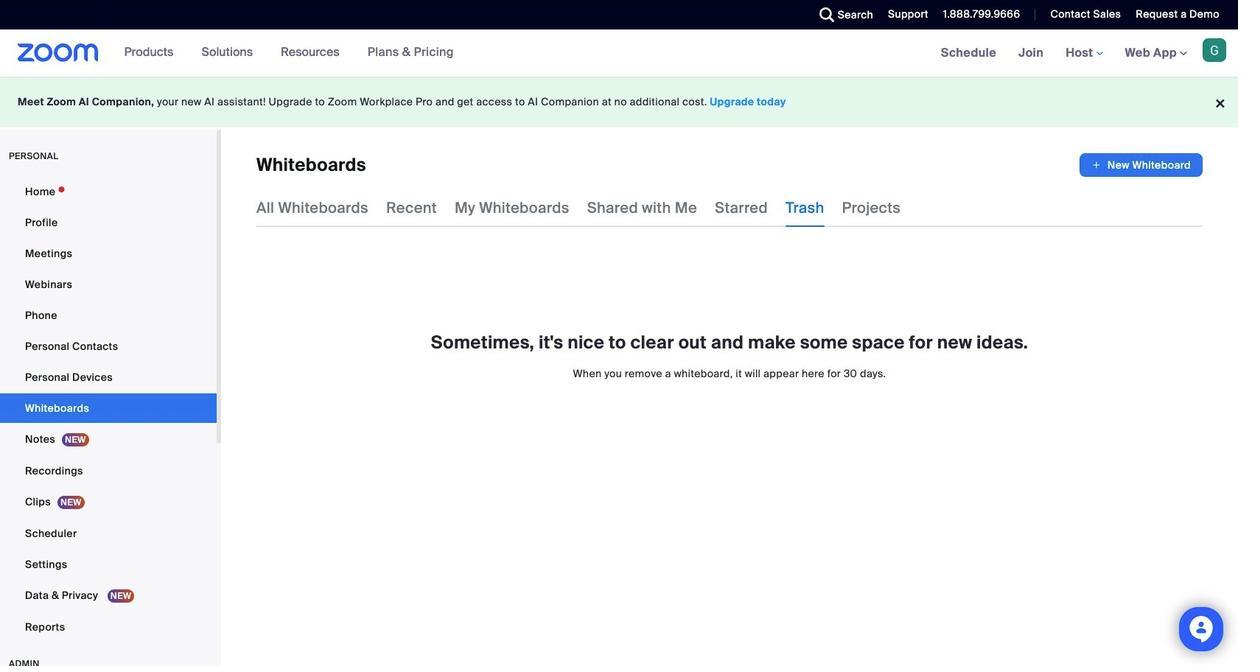 Task type: locate. For each thing, give the bounding box(es) containing it.
personal menu menu
[[0, 177, 217, 643]]

footer
[[0, 77, 1238, 127]]

product information navigation
[[113, 29, 465, 77]]

application
[[1080, 153, 1203, 177]]

add image
[[1091, 158, 1102, 172]]

banner
[[0, 29, 1238, 77]]



Task type: vqa. For each thing, say whether or not it's contained in the screenshot.
menu bar
no



Task type: describe. For each thing, give the bounding box(es) containing it.
profile picture image
[[1203, 38, 1226, 62]]

zoom logo image
[[18, 43, 98, 62]]

tabs of all whiteboard page tab list
[[256, 189, 901, 227]]

meetings navigation
[[930, 29, 1238, 77]]



